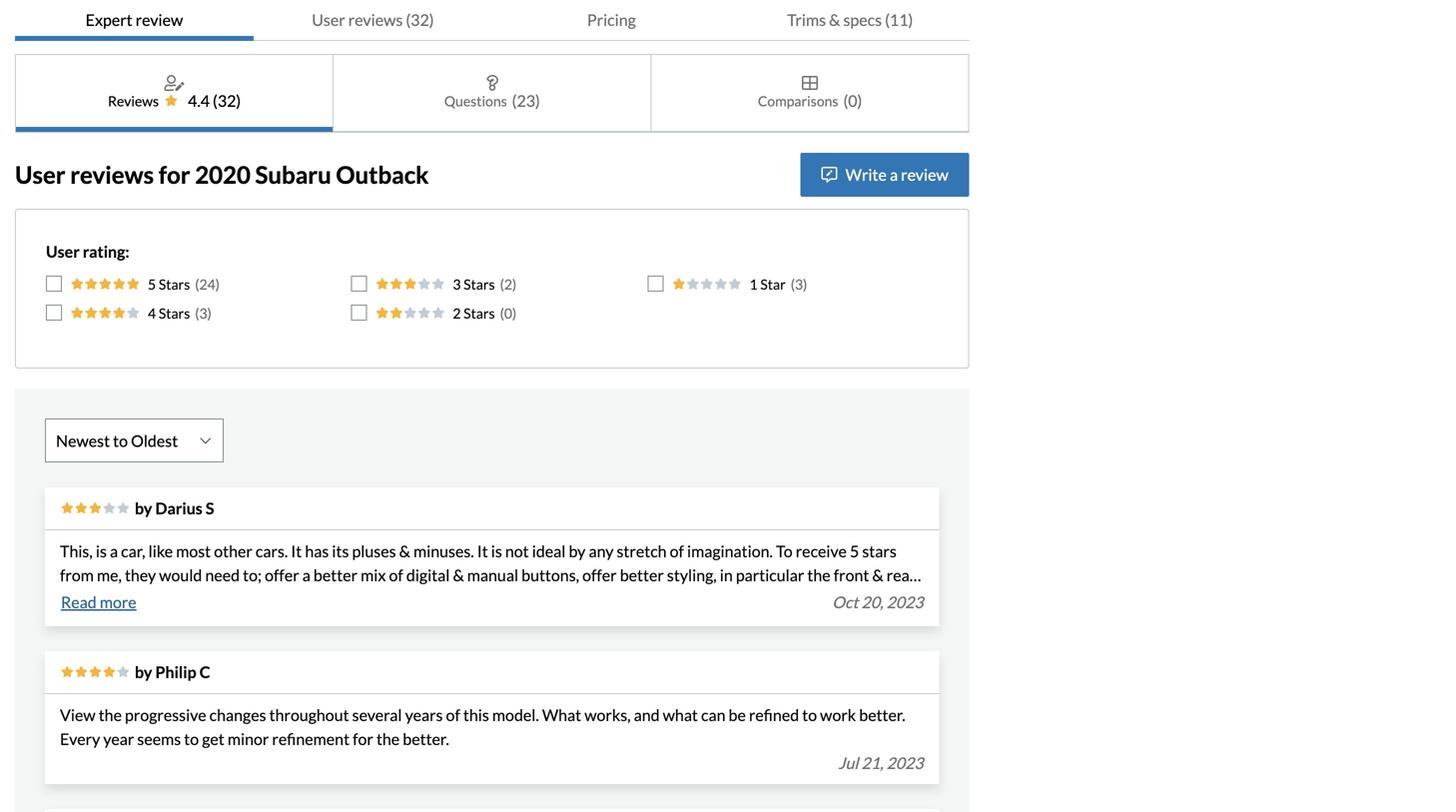 Task type: locate. For each thing, give the bounding box(es) containing it.
1 vertical spatial user
[[15, 161, 66, 189]]

0 vertical spatial tab list
[[15, 0, 970, 41]]

trims & specs (11) tab
[[731, 0, 970, 41]]

2020
[[195, 161, 251, 189]]

current
[[478, 590, 530, 609]]

1 vertical spatial tab list
[[15, 54, 970, 133]]

to left work
[[803, 706, 817, 725]]

2023 down rear
[[887, 593, 924, 612]]

0 horizontal spatial 4
[[148, 305, 156, 322]]

1 vertical spatial 5
[[850, 542, 860, 561]]

5 up '4 stars ( 3 )'
[[148, 276, 156, 293]]

packages
[[533, 590, 598, 609]]

of right the mix
[[389, 566, 403, 585]]

0 horizontal spatial better
[[314, 566, 358, 585]]

offer down "any"
[[583, 566, 617, 585]]

tab list
[[15, 0, 970, 41], [15, 54, 970, 133]]

0 vertical spatial of
[[670, 542, 684, 561]]

& down minuses.
[[453, 566, 464, 585]]

1 horizontal spatial of
[[446, 706, 460, 725]]

manual
[[467, 566, 519, 585]]

3 down 24
[[199, 305, 207, 322]]

2 up 0
[[504, 276, 513, 293]]

questions count element
[[512, 89, 540, 113]]

any
[[589, 542, 614, 561]]

1 vertical spatial (32)
[[213, 91, 241, 111]]

get
[[202, 730, 225, 749]]

by left philip
[[135, 663, 152, 682]]

3 for 1 star ( 3 )
[[795, 276, 803, 293]]

2 vertical spatial by
[[135, 663, 152, 682]]

is right this,
[[96, 542, 107, 561]]

better. down 'years'
[[403, 730, 449, 749]]

0 vertical spatial user
[[312, 10, 345, 29]]

1 vertical spatial for
[[353, 730, 374, 749]]

2 down the 3 stars ( 2 )
[[453, 305, 461, 322]]

0 horizontal spatial review
[[136, 10, 183, 29]]

several
[[352, 706, 402, 725]]

5 up front
[[850, 542, 860, 561]]

2
[[504, 276, 513, 293], [453, 305, 461, 322]]

of
[[670, 542, 684, 561], [389, 566, 403, 585], [446, 706, 460, 725]]

2023 inside view the progressive changes throughout several years of this model. what works, and what can be refined to work better. every year seems to get minor refinement for the better. jul 21, 2023
[[887, 754, 924, 773]]

factory
[[296, 614, 346, 633]]

) for 4 stars ( 3 )
[[207, 305, 212, 322]]

2 horizontal spatial of
[[670, 542, 684, 561]]

0 horizontal spatial of
[[389, 566, 403, 585]]

year
[[103, 730, 134, 749]]

it up manual
[[477, 542, 488, 561]]

stars down 5 stars ( 24 ) on the left of the page
[[159, 305, 190, 322]]

4 right into
[[632, 590, 641, 609]]

larger
[[60, 614, 102, 633]]

( for 4 stars
[[195, 305, 199, 322]]

5 stars ( 24 )
[[148, 276, 220, 293]]

or
[[859, 590, 878, 609]]

expert review
[[86, 10, 183, 29]]

th large image
[[802, 75, 818, 91]]

1 vertical spatial to
[[184, 730, 199, 749]]

( for 5 stars
[[195, 276, 199, 293]]

it left has
[[291, 542, 302, 561]]

what
[[663, 706, 698, 725]]

2 horizontal spatial 3
[[795, 276, 803, 293]]

0 vertical spatial 2023
[[887, 593, 924, 612]]

2 better from the left
[[620, 566, 664, 585]]

0 vertical spatial to
[[803, 706, 817, 725]]

( right star
[[791, 276, 795, 293]]

trims
[[788, 10, 826, 29]]

mix
[[361, 566, 386, 585]]

( up 0
[[500, 276, 504, 293]]

1 horizontal spatial reviews
[[349, 10, 403, 29]]

better
[[314, 566, 358, 585], [620, 566, 664, 585]]

) for 5 stars ( 24 )
[[216, 276, 220, 293]]

imagination.
[[688, 542, 773, 561]]

condense
[[369, 590, 436, 609]]

0 horizontal spatial is
[[96, 542, 107, 561]]

1 horizontal spatial for
[[353, 730, 374, 749]]

the
[[808, 566, 831, 585], [439, 590, 463, 609], [99, 706, 122, 725], [377, 730, 400, 749]]

reviews
[[349, 10, 403, 29], [70, 161, 154, 189]]

styling,
[[667, 566, 717, 585]]

minor
[[228, 730, 269, 749]]

stars
[[863, 542, 897, 561]]

more
[[100, 593, 137, 612]]

0 vertical spatial 5
[[148, 276, 156, 293]]

0 horizontal spatial reviews
[[70, 161, 154, 189]]

of up styling,
[[670, 542, 684, 561]]

rating:
[[83, 242, 130, 261]]

1 vertical spatial better.
[[403, 730, 449, 749]]

better up the around,
[[314, 566, 358, 585]]

around,
[[313, 590, 366, 609]]

1 is from the left
[[96, 542, 107, 561]]

) for 1 star ( 3 )
[[803, 276, 808, 293]]

it
[[291, 542, 302, 561], [477, 542, 488, 561]]

buttons,
[[522, 566, 580, 585]]

this, is a car, like most other cars. it has its pluses & minuses. it is not ideal by any stretch of imagination. to receive 5 stars from me, they would need to;  offer a better mix of digital & manual buttons,  offer better styling, in particular the front & rear lights. more, heavier black plastic all around,  condense the 8 current packages  into  4 trims,  offer panoramic sunroof or a larger sunroof,  no carpeting,  offer factory lift packages,  offer fun colours.
[[60, 542, 916, 633]]

1 tab list from the top
[[15, 0, 970, 41]]

( for 2 stars
[[500, 305, 504, 322]]

s
[[206, 499, 214, 518]]

expert review tab
[[15, 0, 254, 41]]

is left not
[[491, 542, 502, 561]]

a left car,
[[110, 542, 118, 561]]

0 horizontal spatial (32)
[[213, 91, 241, 111]]

for down several at bottom
[[353, 730, 374, 749]]

0 horizontal spatial 2
[[453, 305, 461, 322]]

(32)
[[406, 10, 434, 29], [213, 91, 241, 111]]

questions
[[445, 93, 507, 110]]

stars for 3 stars
[[464, 276, 495, 293]]

0 horizontal spatial for
[[159, 161, 190, 189]]

stars up 2 stars ( 0 )
[[464, 276, 495, 293]]

the up 'year'
[[99, 706, 122, 725]]

trims,
[[644, 590, 684, 609]]

by left "any"
[[569, 542, 586, 561]]

( up '4 stars ( 3 )'
[[195, 276, 199, 293]]

write
[[846, 165, 887, 184]]

1 vertical spatial reviews
[[70, 161, 154, 189]]

its
[[332, 542, 349, 561]]

0 horizontal spatial to
[[184, 730, 199, 749]]

0 vertical spatial (32)
[[406, 10, 434, 29]]

1 vertical spatial 2023
[[887, 754, 924, 773]]

for left "2020"
[[159, 161, 190, 189]]

0 vertical spatial reviews
[[349, 10, 403, 29]]

reviews for (32)
[[349, 10, 403, 29]]

1 vertical spatial 4
[[632, 590, 641, 609]]

1 horizontal spatial review
[[901, 165, 949, 184]]

user for user reviews (32)
[[312, 10, 345, 29]]

1 horizontal spatial (32)
[[406, 10, 434, 29]]

from
[[60, 566, 94, 585]]

2 tab list from the top
[[15, 54, 970, 133]]

1 vertical spatial review
[[901, 165, 949, 184]]

1 horizontal spatial 4
[[632, 590, 641, 609]]

a up all
[[303, 566, 311, 585]]

0 vertical spatial better.
[[860, 706, 906, 725]]

no
[[164, 614, 182, 633]]

reviews count element
[[213, 89, 241, 113]]

the down several at bottom
[[377, 730, 400, 749]]

0 horizontal spatial better.
[[403, 730, 449, 749]]

& left specs
[[829, 10, 841, 29]]

4 down 5 stars ( 24 ) on the left of the page
[[148, 305, 156, 322]]

user
[[312, 10, 345, 29], [15, 161, 66, 189], [46, 242, 80, 261]]

1 vertical spatial of
[[389, 566, 403, 585]]

) for 2 stars ( 0 )
[[513, 305, 517, 322]]

0 vertical spatial for
[[159, 161, 190, 189]]

(32) inside tab
[[406, 10, 434, 29]]

better down stretch
[[620, 566, 664, 585]]

( down the 3 stars ( 2 )
[[500, 305, 504, 322]]

stars up '4 stars ( 3 )'
[[159, 276, 190, 293]]

to
[[776, 542, 793, 561]]

for inside view the progressive changes throughout several years of this model. what works, and what can be refined to work better. every year seems to get minor refinement for the better. jul 21, 2023
[[353, 730, 374, 749]]

better. right work
[[860, 706, 906, 725]]

0 vertical spatial 2
[[504, 276, 513, 293]]

user edit image
[[164, 75, 184, 91]]

3
[[453, 276, 461, 293], [795, 276, 803, 293], [199, 305, 207, 322]]

0 vertical spatial by
[[135, 499, 152, 518]]

all
[[293, 590, 310, 609]]

a
[[890, 165, 898, 184], [110, 542, 118, 561], [303, 566, 311, 585], [881, 590, 889, 609]]

star
[[761, 276, 786, 293]]

( down 24
[[195, 305, 199, 322]]

0 horizontal spatial 3
[[199, 305, 207, 322]]

2 vertical spatial user
[[46, 242, 80, 261]]

0
[[504, 305, 513, 322]]

0 vertical spatial review
[[136, 10, 183, 29]]

cars.
[[256, 542, 288, 561]]

4
[[148, 305, 156, 322], [632, 590, 641, 609]]

into
[[601, 590, 629, 609]]

1 horizontal spatial better
[[620, 566, 664, 585]]

of left the this
[[446, 706, 460, 725]]

c
[[200, 663, 210, 682]]

user reviews (32) tab
[[254, 0, 492, 41]]

to left the get
[[184, 730, 199, 749]]

1 vertical spatial by
[[569, 542, 586, 561]]

2023
[[887, 593, 924, 612], [887, 754, 924, 773]]

2023 right 21,
[[887, 754, 924, 773]]

pricing
[[587, 10, 636, 29]]

)
[[216, 276, 220, 293], [513, 276, 517, 293], [803, 276, 808, 293], [207, 305, 212, 322], [513, 305, 517, 322]]

me,
[[97, 566, 122, 585]]

a right write
[[890, 165, 898, 184]]

refined
[[749, 706, 800, 725]]

fun
[[480, 614, 503, 633]]

1 horizontal spatial to
[[803, 706, 817, 725]]

1 horizontal spatial it
[[477, 542, 488, 561]]

stars for 5 stars
[[159, 276, 190, 293]]

&
[[829, 10, 841, 29], [399, 542, 411, 561], [453, 566, 464, 585], [873, 566, 884, 585]]

1 horizontal spatial is
[[491, 542, 502, 561]]

1 horizontal spatial 5
[[850, 542, 860, 561]]

review right write
[[901, 165, 949, 184]]

user reviews (32)
[[312, 10, 434, 29]]

0 horizontal spatial it
[[291, 542, 302, 561]]

review right expert
[[136, 10, 183, 29]]

read
[[61, 593, 97, 612]]

by left 'darius'
[[135, 499, 152, 518]]

0 horizontal spatial 5
[[148, 276, 156, 293]]

user inside tab
[[312, 10, 345, 29]]

( for 3 stars
[[500, 276, 504, 293]]

trims & specs (11)
[[788, 10, 914, 29]]

review inside button
[[901, 165, 949, 184]]

stars left 0
[[464, 305, 495, 322]]

reviews inside tab
[[349, 10, 403, 29]]

stars
[[159, 276, 190, 293], [464, 276, 495, 293], [159, 305, 190, 322], [464, 305, 495, 322]]

oct 20, 2023
[[833, 593, 924, 612]]

read more
[[61, 593, 137, 612]]

3 up 2 stars ( 0 )
[[453, 276, 461, 293]]

2 vertical spatial of
[[446, 706, 460, 725]]

for
[[159, 161, 190, 189], [353, 730, 374, 749]]

3 right star
[[795, 276, 803, 293]]

other
[[214, 542, 253, 561]]

digital
[[407, 566, 450, 585]]

reviews for for
[[70, 161, 154, 189]]

2 2023 from the top
[[887, 754, 924, 773]]

better.
[[860, 706, 906, 725], [403, 730, 449, 749]]

3 for 4 stars ( 3 )
[[199, 305, 207, 322]]



Task type: describe. For each thing, give the bounding box(es) containing it.
5 inside the this, is a car, like most other cars. it has its pluses & minuses. it is not ideal by any stretch of imagination. to receive 5 stars from me, they would need to;  offer a better mix of digital & manual buttons,  offer better styling, in particular the front & rear lights. more, heavier black plastic all around,  condense the 8 current packages  into  4 trims,  offer panoramic sunroof or a larger sunroof,  no carpeting,  offer factory lift packages,  offer fun colours.
[[850, 542, 860, 561]]

minuses.
[[414, 542, 474, 561]]

like
[[149, 542, 173, 561]]

3 stars ( 2 )
[[453, 276, 517, 293]]

the left 8
[[439, 590, 463, 609]]

4.4
[[188, 91, 210, 111]]

by for view the progressive changes throughout several years of this model. what works, and what can be refined to work better. every year seems to get minor refinement for the better.
[[135, 663, 152, 682]]

by for this, is a car, like most other cars. it has its pluses & minuses. it is not ideal by any stretch of imagination. to receive 5 stars from me, they would need to;  offer a better mix of digital & manual buttons,  offer better styling, in particular the front & rear lights. more, heavier black plastic all around,  condense the 8 current packages  into  4 trims,  offer panoramic sunroof or a larger sunroof,  no carpeting,  offer factory lift packages,  offer fun colours.
[[135, 499, 152, 518]]

write a review button
[[801, 153, 970, 197]]

lift
[[349, 614, 369, 633]]

stars for 2 stars
[[464, 305, 495, 322]]

a inside button
[[890, 165, 898, 184]]

receive
[[796, 542, 847, 561]]

a right or
[[881, 590, 889, 609]]

changes
[[209, 706, 266, 725]]

would
[[159, 566, 202, 585]]

in
[[720, 566, 733, 585]]

8
[[466, 590, 475, 609]]

1 horizontal spatial better.
[[860, 706, 906, 725]]

user for user rating:
[[46, 242, 80, 261]]

user rating:
[[46, 242, 130, 261]]

write a review
[[846, 165, 949, 184]]

years
[[405, 706, 443, 725]]

the down receive
[[808, 566, 831, 585]]

specs
[[844, 10, 882, 29]]

not
[[505, 542, 529, 561]]

can
[[701, 706, 726, 725]]

more,
[[105, 590, 146, 609]]

) for 3 stars ( 2 )
[[513, 276, 517, 293]]

1 better from the left
[[314, 566, 358, 585]]

20,
[[862, 593, 884, 612]]

subaru
[[255, 161, 331, 189]]

(11)
[[885, 10, 914, 29]]

throughout
[[269, 706, 349, 725]]

24
[[199, 276, 216, 293]]

by inside the this, is a car, like most other cars. it has its pluses & minuses. it is not ideal by any stretch of imagination. to receive 5 stars from me, they would need to;  offer a better mix of digital & manual buttons,  offer better styling, in particular the front & rear lights. more, heavier black plastic all around,  condense the 8 current packages  into  4 trims,  offer panoramic sunroof or a larger sunroof,  no carpeting,  offer factory lift packages,  offer fun colours.
[[569, 542, 586, 561]]

question image
[[486, 75, 498, 91]]

user for user reviews for 2020 subaru outback
[[15, 161, 66, 189]]

& right pluses
[[399, 542, 411, 561]]

be
[[729, 706, 746, 725]]

model.
[[493, 706, 539, 725]]

and
[[634, 706, 660, 725]]

plastic
[[245, 590, 290, 609]]

( for 1 star
[[791, 276, 795, 293]]

carpeting,
[[185, 614, 255, 633]]

review inside tab
[[136, 10, 183, 29]]

progressive
[[125, 706, 206, 725]]

of inside view the progressive changes throughout several years of this model. what works, and what can be refined to work better. every year seems to get minor refinement for the better. jul 21, 2023
[[446, 706, 460, 725]]

pluses
[[352, 542, 396, 561]]

expert
[[86, 10, 133, 29]]

ideal
[[532, 542, 566, 561]]

tab list containing 4.4
[[15, 54, 970, 133]]

pricing tab
[[492, 0, 731, 41]]

stretch
[[617, 542, 667, 561]]

comment alt edit image
[[822, 167, 838, 183]]

they
[[125, 566, 156, 585]]

offer down cars.
[[265, 566, 299, 585]]

offer down styling,
[[687, 590, 722, 609]]

sunroof
[[802, 590, 856, 609]]

has
[[305, 542, 329, 561]]

read more button
[[60, 588, 138, 618]]

4 stars ( 3 )
[[148, 305, 212, 322]]

philip
[[155, 663, 196, 682]]

car,
[[121, 542, 145, 561]]

colours.
[[506, 614, 562, 633]]

1 horizontal spatial 2
[[504, 276, 513, 293]]

(23)
[[512, 91, 540, 111]]

2 is from the left
[[491, 542, 502, 561]]

need
[[205, 566, 240, 585]]

this
[[464, 706, 489, 725]]

outback
[[336, 161, 429, 189]]

jul
[[839, 754, 859, 773]]

particular
[[736, 566, 805, 585]]

1 2023 from the top
[[887, 593, 924, 612]]

4.4 (32)
[[188, 91, 241, 111]]

tab list containing expert review
[[15, 0, 970, 41]]

works,
[[585, 706, 631, 725]]

comparisons (0)
[[758, 91, 863, 111]]

21,
[[862, 754, 884, 773]]

1 vertical spatial 2
[[453, 305, 461, 322]]

every
[[60, 730, 100, 749]]

& inside tab
[[829, 10, 841, 29]]

user reviews for 2020 subaru outback
[[15, 161, 429, 189]]

sunroof,
[[105, 614, 161, 633]]

by philip c
[[135, 663, 210, 682]]

& left rear
[[873, 566, 884, 585]]

(0)
[[844, 91, 863, 111]]

offer down 8
[[443, 614, 477, 633]]

view
[[60, 706, 96, 725]]

panoramic
[[725, 590, 798, 609]]

reviews
[[108, 93, 159, 110]]

work
[[821, 706, 857, 725]]

1 horizontal spatial 3
[[453, 276, 461, 293]]

2 stars ( 0 )
[[453, 305, 517, 322]]

stars for 4 stars
[[159, 305, 190, 322]]

1
[[750, 276, 758, 293]]

oct
[[833, 593, 859, 612]]

2 it from the left
[[477, 542, 488, 561]]

0 vertical spatial 4
[[148, 305, 156, 322]]

this,
[[60, 542, 93, 561]]

4 inside the this, is a car, like most other cars. it has its pluses & minuses. it is not ideal by any stretch of imagination. to receive 5 stars from me, they would need to;  offer a better mix of digital & manual buttons,  offer better styling, in particular the front & rear lights. more, heavier black plastic all around,  condense the 8 current packages  into  4 trims,  offer panoramic sunroof or a larger sunroof,  no carpeting,  offer factory lift packages,  offer fun colours.
[[632, 590, 641, 609]]

most
[[176, 542, 211, 561]]

to;
[[243, 566, 262, 585]]

1 it from the left
[[291, 542, 302, 561]]

what
[[542, 706, 582, 725]]

rear
[[887, 566, 916, 585]]

offer down plastic
[[258, 614, 293, 633]]

comparisons count element
[[844, 89, 863, 113]]

black
[[205, 590, 242, 609]]



Task type: vqa. For each thing, say whether or not it's contained in the screenshot.


